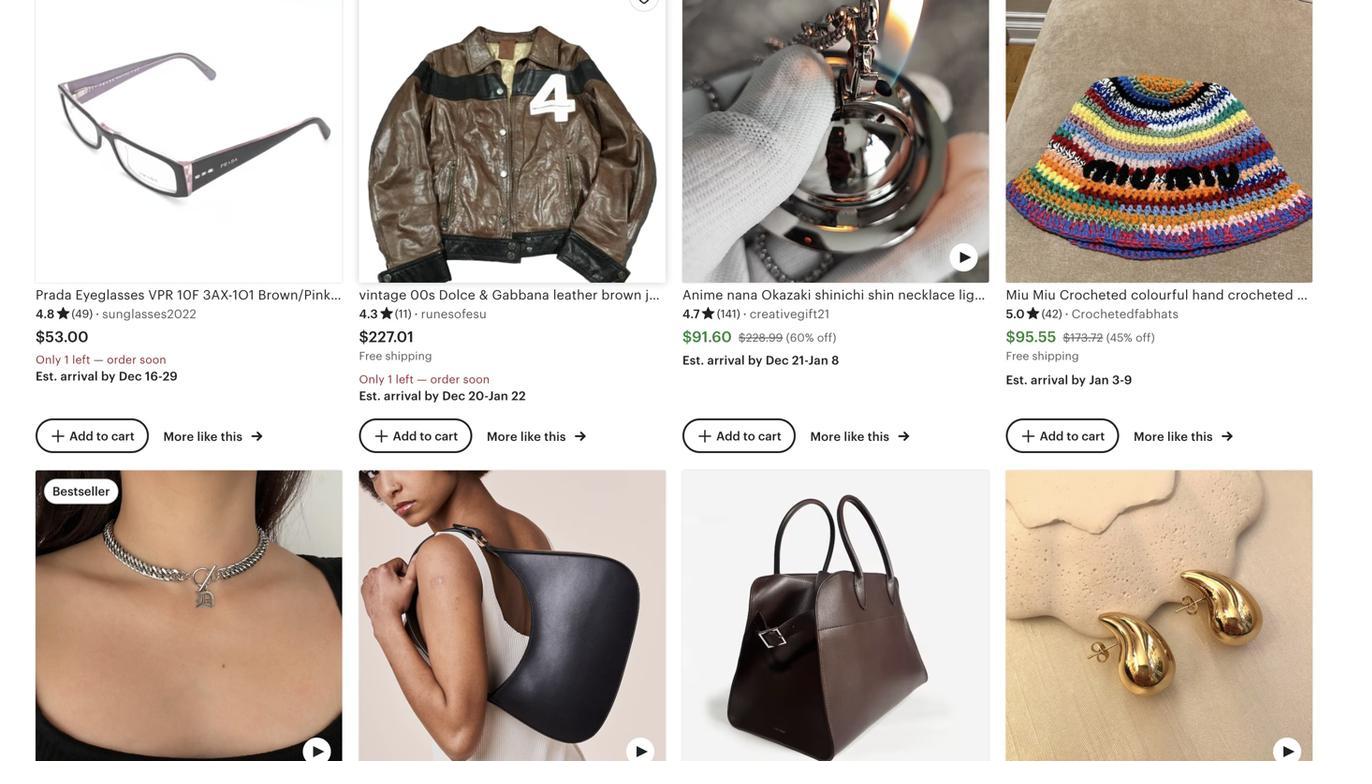 Task type: locate. For each thing, give the bounding box(es) containing it.
1 horizontal spatial off)
[[1136, 331, 1155, 344]]

· right (11)
[[414, 307, 418, 321]]

order
[[107, 354, 137, 366], [430, 373, 460, 386]]

0 vertical spatial order
[[107, 354, 137, 366]]

arrival down '$ 227.01 free shipping'
[[384, 389, 422, 403]]

anime nana okazaki shinichi shin necklace lighter  pendant  costume lighter silver image
[[683, 0, 989, 283]]

more like this link
[[163, 426, 263, 445], [487, 426, 586, 445], [810, 426, 909, 445], [1134, 426, 1233, 445]]

9
[[1124, 373, 1132, 387]]

cart
[[111, 429, 135, 443], [435, 429, 458, 443], [758, 429, 782, 443], [1082, 429, 1105, 443]]

lighter left pendant
[[959, 287, 1001, 302]]

free inside '$ 227.01 free shipping'
[[359, 350, 382, 363]]

jan left '22'
[[488, 389, 508, 403]]

more
[[163, 430, 194, 444], [487, 430, 518, 444], [810, 430, 841, 444], [1134, 430, 1164, 444]]

2 add from the left
[[393, 429, 417, 443]]

to down est. arrival by jan 3-9
[[1067, 429, 1079, 443]]

— inside $ 53.00 only 1 left — order soon est. arrival by dec 16-29
[[94, 354, 104, 366]]

1 horizontal spatial order
[[430, 373, 460, 386]]

free
[[359, 350, 382, 363], [1006, 350, 1029, 363]]

off)
[[817, 331, 837, 344], [1136, 331, 1155, 344]]

add to cart button for eyeglasses
[[36, 419, 149, 453]]

shipping inside '$ 227.01 free shipping'
[[385, 350, 432, 363]]

— down '$ 227.01 free shipping'
[[417, 373, 427, 386]]

off) inside $ 95.55 $ 173.72 (45% off) free shipping
[[1136, 331, 1155, 344]]

· for miu
[[1065, 307, 1069, 321]]

—
[[94, 354, 104, 366], [417, 373, 427, 386]]

to down only 1 left — order soon est. arrival by dec 20-jan 22
[[420, 429, 432, 443]]

· right (42)
[[1065, 307, 1069, 321]]

0 horizontal spatial 1
[[64, 354, 69, 366]]

1 cart from the left
[[111, 429, 135, 443]]

1 vertical spatial 1
[[388, 373, 393, 386]]

more for &
[[487, 430, 518, 444]]

this for shin
[[868, 430, 890, 444]]

1 horizontal spatial shipping
[[1032, 350, 1079, 363]]

0 vertical spatial only
[[36, 354, 61, 366]]

jan left 3-
[[1089, 373, 1109, 387]]

only
[[36, 354, 61, 366], [359, 373, 385, 386]]

1 · from the left
[[96, 307, 99, 321]]

2 off) from the left
[[1136, 331, 1155, 344]]

add down est. arrival by dec 21-jan 8
[[716, 429, 740, 443]]

1 vertical spatial soon
[[463, 373, 490, 386]]

cart for okazaki
[[758, 429, 782, 443]]

1 more from the left
[[163, 430, 194, 444]]

2 add to cart from the left
[[393, 429, 458, 443]]

1
[[64, 354, 69, 366], [388, 373, 393, 386]]

dec left "16-"
[[119, 369, 142, 383]]

shipping
[[385, 350, 432, 363], [1032, 350, 1079, 363]]

&
[[479, 287, 488, 302]]

2 free from the left
[[1006, 350, 1029, 363]]

3 to from the left
[[743, 429, 755, 443]]

more for 10f
[[163, 430, 194, 444]]

arrival
[[707, 354, 745, 368], [60, 369, 98, 383], [1031, 373, 1068, 387], [384, 389, 422, 403]]

smooth leather margaux bag , everyday leather purse, designer handbag, shoulder bag, travel bag, office bag, the row bag, messenger bag, image
[[683, 470, 989, 761]]

to
[[96, 429, 108, 443], [420, 429, 432, 443], [743, 429, 755, 443], [1067, 429, 1079, 443]]

cart for vpr
[[111, 429, 135, 443]]

mm
[[394, 287, 419, 302]]

5.0
[[1006, 307, 1025, 321]]

by down $ 91.60 $ 228.99 (60% off)
[[748, 354, 763, 368]]

soon
[[140, 354, 166, 366], [463, 373, 490, 386]]

1 free from the left
[[359, 350, 382, 363]]

by
[[748, 354, 763, 368], [101, 369, 116, 383], [1072, 373, 1086, 387], [425, 389, 439, 403]]

prada eyeglasses vpr 10f 3ax-1o1 brown/pink frame 51 mm italy rx
[[36, 287, 478, 302]]

1 to from the left
[[96, 429, 108, 443]]

add for nana
[[716, 429, 740, 443]]

add to cart button down est. arrival by jan 3-9
[[1006, 419, 1119, 453]]

left inside $ 53.00 only 1 left — order soon est. arrival by dec 16-29
[[72, 354, 90, 366]]

cart down est. arrival by jan 3-9
[[1082, 429, 1105, 443]]

(60%
[[786, 331, 814, 344]]

prada eyeglasses vpr 10f 3ax-1o1 brown/pink frame 51 mm italy rx image
[[36, 0, 342, 283]]

0 vertical spatial soon
[[140, 354, 166, 366]]

2 to from the left
[[420, 429, 432, 443]]

$
[[36, 329, 45, 346], [359, 329, 369, 346], [683, 329, 692, 346], [1006, 329, 1016, 346], [739, 331, 746, 344], [1063, 331, 1070, 344]]

2 cart from the left
[[435, 429, 458, 443]]

costume
[[1061, 287, 1116, 302]]

1 horizontal spatial left
[[396, 373, 414, 386]]

add
[[69, 429, 93, 443], [393, 429, 417, 443], [716, 429, 740, 443], [1040, 429, 1064, 443]]

4 more like this link from the left
[[1134, 426, 1233, 445]]

51
[[377, 287, 391, 302]]

shin
[[868, 287, 895, 302]]

$ down 4.7
[[683, 329, 692, 346]]

4 add to cart button from the left
[[1006, 419, 1119, 453]]

2 this from the left
[[544, 430, 566, 444]]

00s
[[410, 287, 435, 302]]

1 inside $ 53.00 only 1 left — order soon est. arrival by dec 16-29
[[64, 354, 69, 366]]

leather
[[553, 287, 598, 302]]

— down eyeglasses
[[94, 354, 104, 366]]

add to cart
[[69, 429, 135, 443], [393, 429, 458, 443], [716, 429, 782, 443], [1040, 429, 1105, 443]]

jan left 8 at the top right
[[809, 354, 829, 368]]

2 vertical spatial jan
[[488, 389, 508, 403]]

add to cart button for 00s
[[359, 419, 472, 453]]

2 lighter from the left
[[1120, 287, 1162, 302]]

3 add to cart from the left
[[716, 429, 782, 443]]

1 horizontal spatial miu
[[1033, 287, 1056, 302]]

jan
[[809, 354, 829, 368], [1089, 373, 1109, 387], [488, 389, 508, 403]]

add to cart down only 1 left — order soon est. arrival by dec 20-jan 22
[[393, 429, 458, 443]]

$ 95.55 $ 173.72 (45% off) free shipping
[[1006, 329, 1155, 363]]

cart down est. arrival by dec 21-jan 8
[[758, 429, 782, 443]]

0 horizontal spatial only
[[36, 354, 61, 366]]

·
[[96, 307, 99, 321], [414, 307, 418, 321], [743, 307, 747, 321], [1065, 307, 1069, 321]]

dec left '20-'
[[442, 389, 465, 403]]

free down 227.01
[[359, 350, 382, 363]]

1 off) from the left
[[817, 331, 837, 344]]

16-
[[145, 369, 163, 383]]

order inside $ 53.00 only 1 left — order soon est. arrival by dec 16-29
[[107, 354, 137, 366]]

1 horizontal spatial —
[[417, 373, 427, 386]]

$ right 95.55
[[1063, 331, 1070, 344]]

to up bestseller
[[96, 429, 108, 443]]

1 like from the left
[[197, 430, 218, 444]]

by left '20-'
[[425, 389, 439, 403]]

$ down 5.0
[[1006, 329, 1016, 346]]

add down est. arrival by jan 3-9
[[1040, 429, 1064, 443]]

1 horizontal spatial dec
[[442, 389, 465, 403]]

cart down only 1 left — order soon est. arrival by dec 20-jan 22
[[435, 429, 458, 443]]

1 horizontal spatial free
[[1006, 350, 1029, 363]]

3 this from the left
[[868, 430, 890, 444]]

1 vertical spatial order
[[430, 373, 460, 386]]

0 horizontal spatial order
[[107, 354, 137, 366]]

3 like from the left
[[844, 430, 865, 444]]

1 this from the left
[[221, 430, 243, 444]]

only down 53.00
[[36, 354, 61, 366]]

add to cart button down est. arrival by dec 21-jan 8
[[683, 419, 796, 453]]

1 shipping from the left
[[385, 350, 432, 363]]

1 miu from the left
[[1006, 287, 1029, 302]]

add to cart down est. arrival by dec 21-jan 8
[[716, 429, 782, 443]]

add down only 1 left — order soon est. arrival by dec 20-jan 22
[[393, 429, 417, 443]]

4 add to cart from the left
[[1040, 429, 1105, 443]]

to for nana
[[743, 429, 755, 443]]

1 down '$ 227.01 free shipping'
[[388, 373, 393, 386]]

this
[[221, 430, 243, 444], [544, 430, 566, 444], [868, 430, 890, 444], [1191, 430, 1213, 444]]

0 horizontal spatial dec
[[119, 369, 142, 383]]

2 vertical spatial dec
[[442, 389, 465, 403]]

2 shipping from the left
[[1032, 350, 1079, 363]]

arrival inside only 1 left — order soon est. arrival by dec 20-jan 22
[[384, 389, 422, 403]]

arrival down 53.00
[[60, 369, 98, 383]]

only down '$ 227.01 free shipping'
[[359, 373, 385, 386]]

0 vertical spatial 1
[[64, 354, 69, 366]]

dec
[[766, 354, 789, 368], [119, 369, 142, 383], [442, 389, 465, 403]]

more like this link for 3ax-
[[163, 426, 263, 445]]

soon up '20-'
[[463, 373, 490, 386]]

est. down '$ 227.01 free shipping'
[[359, 389, 381, 403]]

est. inside $ 53.00 only 1 left — order soon est. arrival by dec 16-29
[[36, 369, 57, 383]]

(141)
[[717, 307, 740, 320]]

off) up 8 at the top right
[[817, 331, 837, 344]]

1 vertical spatial only
[[359, 373, 385, 386]]

0 horizontal spatial —
[[94, 354, 104, 366]]

to down est. arrival by dec 21-jan 8
[[743, 429, 755, 443]]

cart for dolce
[[435, 429, 458, 443]]

brown/pink
[[258, 287, 331, 302]]

$ down 4.8
[[36, 329, 45, 346]]

add to cart button for miu
[[1006, 419, 1119, 453]]

2 add to cart button from the left
[[359, 419, 472, 453]]

3 add from the left
[[716, 429, 740, 443]]

0 horizontal spatial miu
[[1006, 287, 1029, 302]]

4 this from the left
[[1191, 430, 1213, 444]]

2 more like this from the left
[[487, 430, 569, 444]]

228.99
[[746, 331, 783, 344]]

$ for 95.55
[[1006, 329, 1016, 346]]

4 add from the left
[[1040, 429, 1064, 443]]

necklace
[[898, 287, 955, 302]]

1 vertical spatial —
[[417, 373, 427, 386]]

jan inside only 1 left — order soon est. arrival by dec 20-jan 22
[[488, 389, 508, 403]]

1 vertical spatial left
[[396, 373, 414, 386]]

1 more like this link from the left
[[163, 426, 263, 445]]

3 more from the left
[[810, 430, 841, 444]]

$ inside $ 53.00 only 1 left — order soon est. arrival by dec 16-29
[[36, 329, 45, 346]]

0 vertical spatial dec
[[766, 354, 789, 368]]

2 · from the left
[[414, 307, 418, 321]]

like for gabbana
[[521, 430, 541, 444]]

1 add to cart button from the left
[[36, 419, 149, 453]]

4 to from the left
[[1067, 429, 1079, 443]]

1 horizontal spatial jan
[[809, 354, 829, 368]]

1 horizontal spatial only
[[359, 373, 385, 386]]

3 · from the left
[[743, 307, 747, 321]]

vintage 00s dolce & gabbana leather brown jacket
[[359, 287, 684, 302]]

miu miu crocheted colourful hand crocheted bucket hat image
[[1006, 0, 1313, 283]]

add to cart button
[[36, 419, 149, 453], [359, 419, 472, 453], [683, 419, 796, 453], [1006, 419, 1119, 453]]

by down $ 95.55 $ 173.72 (45% off) free shipping
[[1072, 373, 1086, 387]]

0 horizontal spatial left
[[72, 354, 90, 366]]

· for 00s
[[414, 307, 418, 321]]

2 horizontal spatial jan
[[1089, 373, 1109, 387]]

add for eyeglasses
[[69, 429, 93, 443]]

4 like from the left
[[1168, 430, 1188, 444]]

$ 53.00 only 1 left — order soon est. arrival by dec 16-29
[[36, 329, 178, 383]]

· right (49)
[[96, 307, 99, 321]]

(49)
[[72, 307, 93, 320]]

eyeglasses
[[75, 287, 145, 302]]

1 horizontal spatial 1
[[388, 373, 393, 386]]

loop moon bag - elegant italian leather shoulder bag - handcrafted real artisan leather bag - perfect gift for her - maeve minimalist bag image
[[359, 470, 666, 761]]

frame
[[334, 287, 374, 302]]

2 like from the left
[[521, 430, 541, 444]]

add up bestseller
[[69, 429, 93, 443]]

product video element
[[683, 0, 989, 283], [36, 470, 342, 761], [359, 470, 666, 761], [1006, 470, 1313, 761]]

off) inside $ 91.60 $ 228.99 (60% off)
[[817, 331, 837, 344]]

dec left 21-
[[766, 354, 789, 368]]

to for eyeglasses
[[96, 429, 108, 443]]

4 more like this from the left
[[1134, 430, 1216, 444]]

add to cart button down only 1 left — order soon est. arrival by dec 20-jan 22
[[359, 419, 472, 453]]

0 horizontal spatial free
[[359, 350, 382, 363]]

free down 95.55
[[1006, 350, 1029, 363]]

1o1
[[233, 287, 254, 302]]

est.
[[683, 354, 704, 368], [36, 369, 57, 383], [1006, 373, 1028, 387], [359, 389, 381, 403]]

more like this for hand
[[1134, 430, 1216, 444]]

chunky gold drop earrings, bottega drop earrings, hailey bieber earrings, kylie jenner earrings, teardrop stud earrings, christmas gift image
[[1006, 470, 1313, 761]]

2 more from the left
[[487, 430, 518, 444]]

soon up "16-"
[[140, 354, 166, 366]]

shipping down 95.55
[[1032, 350, 1079, 363]]

$ 227.01 free shipping
[[359, 329, 432, 363]]

like for shin
[[844, 430, 865, 444]]

$ down the 4.3
[[359, 329, 369, 346]]

0 horizontal spatial off)
[[817, 331, 837, 344]]

add to cart down est. arrival by jan 3-9
[[1040, 429, 1105, 443]]

order inside only 1 left — order soon est. arrival by dec 20-jan 22
[[430, 373, 460, 386]]

4.3
[[359, 307, 378, 321]]

anime
[[683, 287, 723, 302]]

1 more like this from the left
[[163, 430, 246, 444]]

91.60
[[692, 329, 732, 346]]

left down 53.00
[[72, 354, 90, 366]]

· right (141)
[[743, 307, 747, 321]]

like
[[197, 430, 218, 444], [521, 430, 541, 444], [844, 430, 865, 444], [1168, 430, 1188, 444]]

left down '$ 227.01 free shipping'
[[396, 373, 414, 386]]

more for shinichi
[[810, 430, 841, 444]]

arrival inside $ 53.00 only 1 left — order soon est. arrival by dec 16-29
[[60, 369, 98, 383]]

1 horizontal spatial lighter
[[1120, 287, 1162, 302]]

product video element for anime nana okazaki shinichi shin necklace lighter  pendant  costume lighter silver image
[[683, 0, 989, 283]]

add to cart button for nana
[[683, 419, 796, 453]]

3ax-
[[203, 287, 233, 302]]

vintage 00s dolce & gabbana leather brown jacket image
[[359, 0, 666, 283]]

left inside only 1 left — order soon est. arrival by dec 20-jan 22
[[396, 373, 414, 386]]

2 more like this link from the left
[[487, 426, 586, 445]]

3 more like this from the left
[[810, 430, 893, 444]]

0 horizontal spatial lighter
[[959, 287, 1001, 302]]

more like this for gabbana
[[487, 430, 569, 444]]

3 cart from the left
[[758, 429, 782, 443]]

miu
[[1006, 287, 1029, 302], [1033, 287, 1056, 302]]

by left "16-"
[[101, 369, 116, 383]]

4 more from the left
[[1134, 430, 1164, 444]]

$ inside '$ 227.01 free shipping'
[[359, 329, 369, 346]]

3 add to cart button from the left
[[683, 419, 796, 453]]

left
[[72, 354, 90, 366], [396, 373, 414, 386]]

1 lighter from the left
[[959, 287, 1001, 302]]

miu up 5.0
[[1006, 287, 1029, 302]]

0 horizontal spatial shipping
[[385, 350, 432, 363]]

$ down (141)
[[739, 331, 746, 344]]

1 add to cart from the left
[[69, 429, 135, 443]]

miu up (42)
[[1033, 287, 1056, 302]]

by inside $ 53.00 only 1 left — order soon est. arrival by dec 16-29
[[101, 369, 116, 383]]

okazaki
[[761, 287, 811, 302]]

3 more like this link from the left
[[810, 426, 909, 445]]

italy
[[422, 287, 457, 302]]

more like this
[[163, 430, 246, 444], [487, 430, 569, 444], [810, 430, 893, 444], [1134, 430, 1216, 444]]

173.72
[[1070, 331, 1103, 344]]

4 · from the left
[[1065, 307, 1069, 321]]

0 vertical spatial —
[[94, 354, 104, 366]]

gabbana
[[492, 287, 550, 302]]

nana
[[727, 287, 758, 302]]

cart down $ 53.00 only 1 left — order soon est. arrival by dec 16-29
[[111, 429, 135, 443]]

off) right (45%
[[1136, 331, 1155, 344]]

0 horizontal spatial soon
[[140, 354, 166, 366]]

0 vertical spatial left
[[72, 354, 90, 366]]

4 cart from the left
[[1082, 429, 1105, 443]]

free inside $ 95.55 $ 173.72 (45% off) free shipping
[[1006, 350, 1029, 363]]

add to cart button up bestseller
[[36, 419, 149, 453]]

add to cart up bestseller
[[69, 429, 135, 443]]

est. down 95.55
[[1006, 373, 1028, 387]]

1 inside only 1 left — order soon est. arrival by dec 20-jan 22
[[388, 373, 393, 386]]

add for 00s
[[393, 429, 417, 443]]

1 horizontal spatial soon
[[463, 373, 490, 386]]

vpr
[[148, 287, 174, 302]]

lighter left silver
[[1120, 287, 1162, 302]]

more like this link for shin
[[810, 426, 909, 445]]

0 horizontal spatial jan
[[488, 389, 508, 403]]

lighter
[[959, 287, 1001, 302], [1120, 287, 1162, 302]]

est. down 53.00
[[36, 369, 57, 383]]

1 vertical spatial dec
[[119, 369, 142, 383]]

1 down 53.00
[[64, 354, 69, 366]]

dec inside only 1 left — order soon est. arrival by dec 20-jan 22
[[442, 389, 465, 403]]

h
[[1345, 287, 1348, 302]]

1 add from the left
[[69, 429, 93, 443]]

hand
[[1192, 287, 1224, 302]]

shipping down 227.01
[[385, 350, 432, 363]]



Task type: describe. For each thing, give the bounding box(es) containing it.
silver
[[1165, 287, 1199, 302]]

dec inside $ 53.00 only 1 left — order soon est. arrival by dec 16-29
[[119, 369, 142, 383]]

more like this link for hand
[[1134, 426, 1233, 445]]

crocheted
[[1060, 287, 1127, 302]]

(11)
[[395, 307, 412, 320]]

shinichi
[[815, 287, 865, 302]]

arrival down 91.60
[[707, 354, 745, 368]]

est. down 91.60
[[683, 354, 704, 368]]

to for miu
[[1067, 429, 1079, 443]]

product video element for chunky gold drop earrings, bottega drop earrings, hailey bieber earrings, kylie jenner earrings, teardrop stud earrings, christmas gift "image"
[[1006, 470, 1313, 761]]

like for 3ax-
[[197, 430, 218, 444]]

bucket
[[1297, 287, 1341, 302]]

1 vertical spatial jan
[[1089, 373, 1109, 387]]

$ 91.60 $ 228.99 (60% off)
[[683, 329, 837, 346]]

product video element for the loop moon bag - elegant italian leather shoulder bag - handcrafted real artisan leather bag - perfect gift for her - maeve minimalist bag image
[[359, 470, 666, 761]]

jacket
[[645, 287, 684, 302]]

only inside $ 53.00 only 1 left — order soon est. arrival by dec 16-29
[[36, 354, 61, 366]]

add to cart for eyeglasses
[[69, 429, 135, 443]]

· for eyeglasses
[[96, 307, 99, 321]]

20-
[[469, 389, 488, 403]]

4.8
[[36, 307, 55, 321]]

$ inside $ 91.60 $ 228.99 (60% off)
[[739, 331, 746, 344]]

· for nana
[[743, 307, 747, 321]]

0 vertical spatial jan
[[809, 354, 829, 368]]

more like this for shin
[[810, 430, 893, 444]]

colourful
[[1131, 287, 1189, 302]]

bestseller
[[52, 484, 110, 498]]

this for hand
[[1191, 430, 1213, 444]]

shipping inside $ 95.55 $ 173.72 (45% off) free shipping
[[1032, 350, 1079, 363]]

2 horizontal spatial dec
[[766, 354, 789, 368]]

3-
[[1112, 373, 1124, 387]]

est. arrival by jan 3-9
[[1006, 373, 1132, 387]]

soon inside $ 53.00 only 1 left — order soon est. arrival by dec 16-29
[[140, 354, 166, 366]]

letter charm necklace, silver chunky chain choker, stainless steel, curb chain choker, customizable, non tarnish, personalized gift, letter image
[[36, 470, 342, 761]]

227.01
[[369, 329, 414, 346]]

add to cart for 00s
[[393, 429, 458, 443]]

more like this for 3ax-
[[163, 430, 246, 444]]

est. inside only 1 left — order soon est. arrival by dec 20-jan 22
[[359, 389, 381, 403]]

product video element for letter charm necklace, silver chunky chain choker, stainless steel, curb chain choker, customizable, non tarnish, personalized gift, letter image
[[36, 470, 342, 761]]

soon inside only 1 left — order soon est. arrival by dec 20-jan 22
[[463, 373, 490, 386]]

by inside only 1 left — order soon est. arrival by dec 20-jan 22
[[425, 389, 439, 403]]

only 1 left — order soon est. arrival by dec 20-jan 22
[[359, 373, 526, 403]]

pendant
[[1004, 287, 1057, 302]]

4.7
[[683, 307, 700, 321]]

more like this link for gabbana
[[487, 426, 586, 445]]

crocheted
[[1228, 287, 1294, 302]]

add for miu
[[1040, 429, 1064, 443]]

$ for 91.60
[[683, 329, 692, 346]]

53.00
[[45, 329, 89, 346]]

rx
[[460, 287, 478, 302]]

add to cart for nana
[[716, 429, 782, 443]]

this for 3ax-
[[221, 430, 243, 444]]

prada
[[36, 287, 72, 302]]

miu miu crocheted colourful hand crocheted bucket h
[[1006, 287, 1348, 302]]

off) for 95.55
[[1136, 331, 1155, 344]]

(42)
[[1042, 307, 1062, 320]]

vintage
[[359, 287, 407, 302]]

10f
[[177, 287, 199, 302]]

like for hand
[[1168, 430, 1188, 444]]

— inside only 1 left — order soon est. arrival by dec 20-jan 22
[[417, 373, 427, 386]]

bestseller link
[[36, 470, 342, 761]]

to for 00s
[[420, 429, 432, 443]]

29
[[163, 369, 178, 383]]

$ for 53.00
[[36, 329, 45, 346]]

95.55
[[1016, 329, 1057, 346]]

(45%
[[1106, 331, 1133, 344]]

cart for crocheted
[[1082, 429, 1105, 443]]

8
[[832, 354, 839, 368]]

dolce
[[439, 287, 476, 302]]

off) for 91.60
[[817, 331, 837, 344]]

this for gabbana
[[544, 430, 566, 444]]

$ for 227.01
[[359, 329, 369, 346]]

brown
[[601, 287, 642, 302]]

2 miu from the left
[[1033, 287, 1056, 302]]

add to cart for miu
[[1040, 429, 1105, 443]]

only inside only 1 left — order soon est. arrival by dec 20-jan 22
[[359, 373, 385, 386]]

arrival down 95.55
[[1031, 373, 1068, 387]]

more for colourful
[[1134, 430, 1164, 444]]

21-
[[792, 354, 809, 368]]

anime nana okazaki shinichi shin necklace lighter  pendant  costume lighter silver
[[683, 287, 1199, 302]]

22
[[511, 389, 526, 403]]

est. arrival by dec 21-jan 8
[[683, 354, 839, 368]]



Task type: vqa. For each thing, say whether or not it's contained in the screenshot.
Eyewear
no



